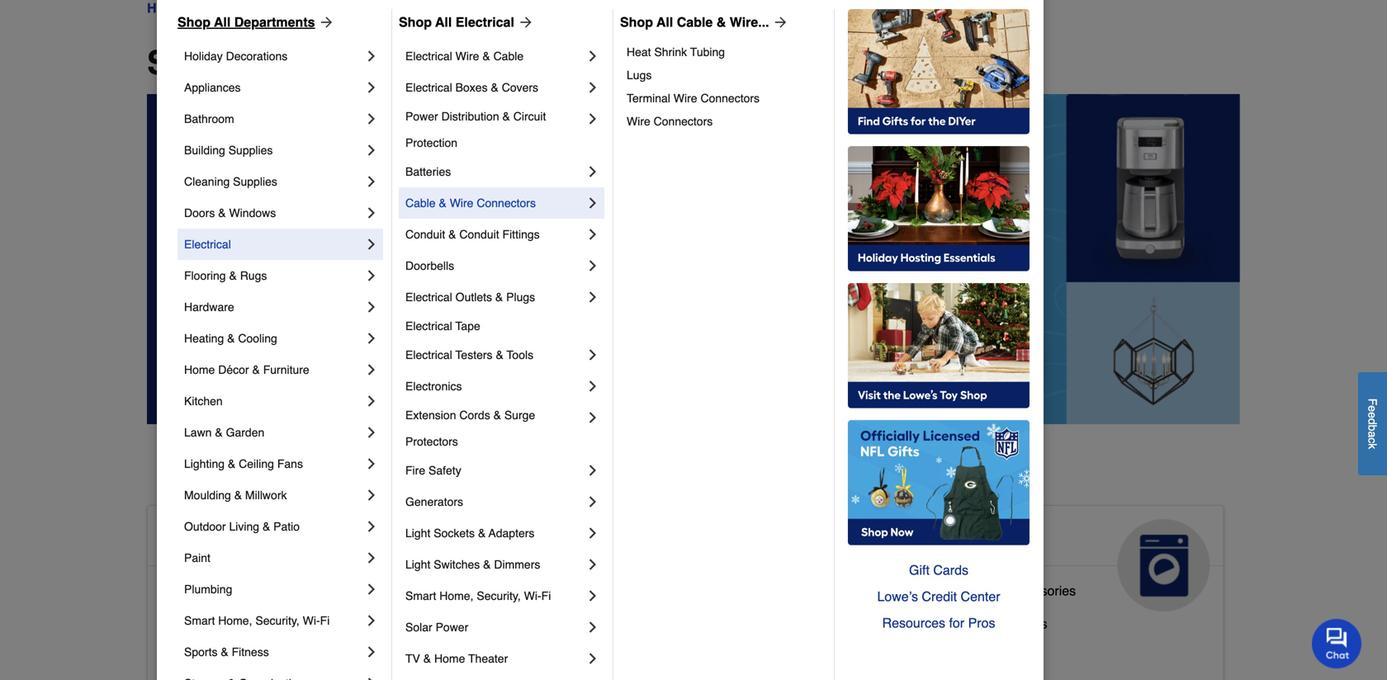 Task type: describe. For each thing, give the bounding box(es) containing it.
wire down terminal
[[627, 115, 651, 128]]

accessible for accessible bedroom
[[161, 616, 224, 632]]

heat shrink tubing link
[[627, 40, 822, 64]]

c
[[1366, 438, 1379, 443]]

light sockets & adapters
[[405, 527, 535, 540]]

0 horizontal spatial smart home, security, wi-fi link
[[184, 605, 363, 637]]

1 e from the top
[[1366, 406, 1379, 412]]

chevron right image for electrical boxes & covers
[[585, 79, 601, 96]]

tubing
[[690, 45, 725, 59]]

solar power link
[[405, 612, 585, 643]]

smart home, security, wi-fi for the right smart home, security, wi-fi link
[[405, 590, 551, 603]]

chevron right image for kitchen
[[363, 393, 380, 410]]

& left rugs
[[229, 269, 237, 282]]

& inside extension cords & surge protectors
[[493, 409, 501, 422]]

shop for shop all departments
[[178, 14, 211, 30]]

electrical for electrical outlets & plugs
[[405, 291, 452, 304]]

tape
[[455, 320, 480, 333]]

electrical wire & cable
[[405, 50, 524, 63]]

batteries link
[[405, 156, 585, 187]]

chevron right image for light switches & dimmers
[[585, 557, 601, 573]]

& left tools
[[496, 348, 504, 362]]

chevron right image for bathroom
[[363, 111, 380, 127]]

paint link
[[184, 543, 363, 574]]

fire
[[405, 464, 425, 477]]

supplies for building supplies
[[228, 144, 273, 157]]

lawn & garden
[[184, 426, 264, 439]]

outlets
[[456, 291, 492, 304]]

accessible bathroom link
[[161, 580, 285, 613]]

accessible for accessible bathroom
[[161, 583, 224, 599]]

entry
[[228, 649, 259, 665]]

dimmers
[[494, 558, 540, 571]]

all down shop all departments link
[[238, 44, 280, 82]]

arrow right image for shop all departments
[[315, 14, 335, 31]]

doors & windows link
[[184, 197, 363, 229]]

& right décor
[[252, 363, 260, 377]]

wire...
[[730, 14, 769, 30]]

& right doors
[[218, 206, 226, 220]]

distribution
[[441, 110, 499, 123]]

officially licensed n f l gifts. shop now. image
[[848, 420, 1030, 546]]

all for departments
[[214, 14, 231, 30]]

chevron right image for extension cords & surge protectors
[[585, 410, 601, 426]]

fans
[[277, 457, 303, 471]]

appliance
[[897, 583, 955, 599]]

find gifts for the diyer. image
[[848, 9, 1030, 135]]

light for light sockets & adapters
[[405, 527, 431, 540]]

flooring & rugs link
[[184, 260, 363, 291]]

chevron right image for electrical outlets & plugs
[[585, 289, 601, 306]]

shrink
[[654, 45, 687, 59]]

pet beds, houses, & furniture
[[529, 643, 707, 658]]

electrical link
[[184, 229, 363, 260]]

chevron right image for hardware
[[363, 299, 380, 315]]

circuit
[[513, 110, 546, 123]]

chevron right image for lighting & ceiling fans
[[363, 456, 380, 472]]

home link
[[147, 0, 184, 18]]

& down accessible bedroom link
[[221, 646, 228, 659]]

shop for shop all cable & wire...
[[620, 14, 653, 30]]

electronics
[[405, 380, 462, 393]]

holiday
[[184, 50, 223, 63]]

wi- for smart home, security, wi-fi's chevron right image
[[303, 614, 320, 628]]

0 vertical spatial appliances
[[184, 81, 241, 94]]

solar power
[[405, 621, 468, 634]]

electronics link
[[405, 371, 585, 402]]

accessible for accessible home
[[161, 526, 282, 552]]

chevron right image for building supplies
[[363, 142, 380, 159]]

accessible bedroom
[[161, 616, 281, 632]]

& left patio
[[263, 520, 270, 533]]

wi- for chevron right icon for smart home, security, wi-fi
[[524, 590, 541, 603]]

building
[[184, 144, 225, 157]]

lawn & garden link
[[184, 417, 363, 448]]

smart for smart home, security, wi-fi link to the left
[[184, 614, 215, 628]]

chevron right image for cleaning supplies
[[363, 173, 380, 190]]

chevron right image for solar power
[[585, 619, 601, 636]]

chevron right image for smart home, security, wi-fi
[[363, 613, 380, 629]]

gift cards
[[909, 563, 969, 578]]

heating & cooling
[[184, 332, 277, 345]]

appliance parts & accessories
[[897, 583, 1076, 599]]

departments for shop all departments
[[289, 44, 491, 82]]

2 vertical spatial cable
[[405, 197, 436, 210]]

plumbing link
[[184, 574, 363, 605]]

livestock
[[529, 610, 584, 625]]

enjoy savings year-round. no matter what you're shopping for, find what you need at a great price. image
[[147, 94, 1240, 424]]

security, for smart home, security, wi-fi link to the left
[[255, 614, 300, 628]]

boxes
[[456, 81, 488, 94]]

accessible home image
[[382, 519, 474, 612]]

electrical up flooring
[[184, 238, 231, 251]]

2 e from the top
[[1366, 412, 1379, 418]]

shop all cable & wire... link
[[620, 12, 789, 32]]

surge
[[504, 409, 535, 422]]

d
[[1366, 418, 1379, 425]]

heat
[[627, 45, 651, 59]]

chevron right image for power distribution & circuit protection
[[585, 111, 601, 127]]

center
[[961, 589, 1000, 604]]

wire up wire connectors on the top
[[674, 92, 697, 105]]

beverage & wine chillers
[[897, 616, 1047, 632]]

electrical for electrical testers & tools
[[405, 348, 452, 362]]

1 vertical spatial appliances link
[[884, 506, 1224, 612]]

doorbells
[[405, 259, 454, 273]]

home, for the right smart home, security, wi-fi link
[[439, 590, 474, 603]]

chevron right image for outdoor living & patio
[[363, 519, 380, 535]]

f e e d b a c k button
[[1358, 372, 1387, 475]]

0 vertical spatial bathroom
[[184, 112, 234, 126]]

décor
[[218, 363, 249, 377]]

parts
[[959, 583, 989, 599]]

theater
[[468, 652, 508, 666]]

& right boxes
[[491, 81, 499, 94]]

chevron right image for cable & wire connectors
[[585, 195, 601, 211]]

security, for the right smart home, security, wi-fi link
[[477, 590, 521, 603]]

supplies for cleaning supplies
[[233, 175, 277, 188]]

solar
[[405, 621, 432, 634]]

1 vertical spatial bathroom
[[228, 583, 285, 599]]

chevron right image for appliances
[[363, 79, 380, 96]]

rugs
[[240, 269, 267, 282]]

home décor & furniture
[[184, 363, 309, 377]]

testers
[[455, 348, 493, 362]]

& right lawn
[[215, 426, 223, 439]]

resources for pros link
[[848, 610, 1030, 637]]

doors
[[184, 206, 215, 220]]

1 vertical spatial power
[[436, 621, 468, 634]]

terminal
[[627, 92, 670, 105]]

chevron right image for electrical
[[363, 236, 380, 253]]

& right sockets
[[478, 527, 486, 540]]

wire up conduit & conduit fittings
[[450, 197, 474, 210]]

tv & home theater link
[[405, 643, 585, 675]]

chevron right image for lawn & garden
[[363, 424, 380, 441]]

connectors inside terminal wire connectors link
[[701, 92, 760, 105]]

pet inside pet beds, houses, & furniture 'link'
[[529, 643, 549, 658]]

chevron right image for electronics
[[585, 378, 601, 395]]

fire safety
[[405, 464, 461, 477]]

shop all departments link
[[178, 12, 335, 32]]

a
[[1366, 431, 1379, 438]]

chevron right image for doorbells
[[585, 258, 601, 274]]

light for light switches & dimmers
[[405, 558, 431, 571]]

& right entry
[[262, 649, 271, 665]]

garden
[[226, 426, 264, 439]]

electrical tape link
[[405, 313, 601, 339]]

tools
[[507, 348, 534, 362]]

gift
[[909, 563, 930, 578]]

protectors
[[405, 435, 458, 448]]

terminal wire connectors link
[[627, 87, 822, 110]]

switches
[[434, 558, 480, 571]]

chevron right image for paint
[[363, 550, 380, 566]]

animal & pet care
[[529, 526, 672, 579]]

smart home, security, wi-fi for smart home, security, wi-fi link to the left
[[184, 614, 330, 628]]

chevron right image for heating & cooling
[[363, 330, 380, 347]]

1 horizontal spatial smart home, security, wi-fi link
[[405, 581, 585, 612]]

sports & fitness
[[184, 646, 269, 659]]

accessories
[[1005, 583, 1076, 599]]

pet inside animal & pet care
[[636, 526, 672, 552]]

patio
[[273, 520, 300, 533]]

heat shrink tubing
[[627, 45, 725, 59]]

f
[[1366, 398, 1379, 406]]

generators link
[[405, 486, 585, 518]]

outdoor living & patio link
[[184, 511, 363, 543]]

1 conduit from the left
[[405, 228, 445, 241]]

sockets
[[434, 527, 475, 540]]

chevron right image for batteries
[[585, 164, 601, 180]]

& left 'dimmers'
[[483, 558, 491, 571]]

for
[[949, 616, 965, 631]]



Task type: vqa. For each thing, say whether or not it's contained in the screenshot.
electrical boxes & covers
yes



Task type: locate. For each thing, give the bounding box(es) containing it.
& up the electrical boxes & covers link
[[483, 50, 490, 63]]

2 accessible from the top
[[161, 583, 224, 599]]

e
[[1366, 406, 1379, 412], [1366, 412, 1379, 418]]

light switches & dimmers link
[[405, 549, 585, 581]]

animal & pet care image
[[750, 519, 842, 612]]

3 shop from the left
[[620, 14, 653, 30]]

0 vertical spatial pet
[[636, 526, 672, 552]]

connectors down lugs link
[[701, 92, 760, 105]]

arrow right image up heat shrink tubing link
[[769, 14, 789, 31]]

1 horizontal spatial smart
[[405, 590, 436, 603]]

1 vertical spatial smart home, security, wi-fi
[[184, 614, 330, 628]]

4 accessible from the top
[[161, 649, 224, 665]]

extension
[[405, 409, 456, 422]]

1 vertical spatial smart
[[184, 614, 215, 628]]

& inside power distribution & circuit protection
[[502, 110, 510, 123]]

0 vertical spatial smart home, security, wi-fi
[[405, 590, 551, 603]]

shop for shop all electrical
[[399, 14, 432, 30]]

terminal wire connectors
[[627, 92, 760, 105]]

light
[[405, 527, 431, 540], [405, 558, 431, 571]]

heating
[[184, 332, 224, 345]]

lawn
[[184, 426, 212, 439]]

smart up sports
[[184, 614, 215, 628]]

cleaning supplies
[[184, 175, 277, 188]]

power distribution & circuit protection
[[405, 110, 549, 149]]

all for cable
[[657, 14, 673, 30]]

building supplies link
[[184, 135, 363, 166]]

1 vertical spatial security,
[[255, 614, 300, 628]]

0 vertical spatial security,
[[477, 590, 521, 603]]

& down batteries
[[439, 197, 447, 210]]

chevron right image for generators
[[585, 494, 601, 510]]

0 horizontal spatial cable
[[405, 197, 436, 210]]

light sockets & adapters link
[[405, 518, 585, 549]]

shop all departments
[[178, 14, 315, 30]]

1 horizontal spatial appliances link
[[884, 506, 1224, 612]]

credit
[[922, 589, 957, 604]]

beds,
[[552, 643, 586, 658]]

all up holiday decorations
[[214, 14, 231, 30]]

2 vertical spatial supplies
[[588, 610, 638, 625]]

smart
[[405, 590, 436, 603], [184, 614, 215, 628]]

flooring
[[184, 269, 226, 282]]

& left the millwork
[[234, 489, 242, 502]]

shop all departments
[[147, 44, 491, 82]]

appliances link up chillers on the right of the page
[[884, 506, 1224, 612]]

1 horizontal spatial furniture
[[655, 643, 707, 658]]

0 horizontal spatial conduit
[[405, 228, 445, 241]]

chevron right image
[[363, 48, 380, 64], [585, 79, 601, 96], [585, 111, 601, 127], [585, 164, 601, 180], [363, 236, 380, 253], [363, 268, 380, 284], [585, 289, 601, 306], [363, 299, 380, 315], [363, 330, 380, 347], [585, 347, 601, 363], [585, 410, 601, 426], [363, 456, 380, 472], [363, 487, 380, 504], [585, 557, 601, 573], [363, 581, 380, 598], [363, 613, 380, 629], [363, 644, 380, 661], [363, 675, 380, 680]]

0 vertical spatial supplies
[[228, 144, 273, 157]]

accessible home
[[161, 526, 353, 552]]

smart up solar
[[405, 590, 436, 603]]

conduit up doorbells
[[405, 228, 445, 241]]

decorations
[[226, 50, 288, 63]]

wire
[[456, 50, 479, 63], [674, 92, 697, 105], [627, 115, 651, 128], [450, 197, 474, 210]]

accessible for accessible entry & home
[[161, 649, 224, 665]]

1 vertical spatial departments
[[289, 44, 491, 82]]

0 horizontal spatial fi
[[320, 614, 330, 628]]

chevron right image for smart home, security, wi-fi
[[585, 588, 601, 604]]

wi- up livestock
[[524, 590, 541, 603]]

home
[[147, 0, 184, 16], [184, 363, 215, 377], [288, 526, 353, 552], [275, 649, 310, 665], [434, 652, 465, 666]]

electrical
[[456, 14, 514, 30], [405, 50, 452, 63], [405, 81, 452, 94], [184, 238, 231, 251], [405, 291, 452, 304], [405, 320, 452, 333], [405, 348, 452, 362]]

smart home, security, wi-fi link down light switches & dimmers
[[405, 581, 585, 612]]

wi- up sports & fitness link
[[303, 614, 320, 628]]

& right parts
[[993, 583, 1002, 599]]

smart home, security, wi-fi down light switches & dimmers
[[405, 590, 551, 603]]

electrical left tape
[[405, 320, 452, 333]]

fitness
[[232, 646, 269, 659]]

sports
[[184, 646, 218, 659]]

& right tv
[[423, 652, 431, 666]]

chevron right image for fire safety
[[585, 462, 601, 479]]

wire connectors link
[[627, 110, 822, 133]]

all for electrical
[[435, 14, 452, 30]]

all up 'shrink'
[[657, 14, 673, 30]]

furniture right houses,
[[655, 643, 707, 658]]

arrow right image for shop all electrical
[[514, 14, 534, 31]]

1 vertical spatial wi-
[[303, 614, 320, 628]]

furniture inside 'link'
[[655, 643, 707, 658]]

security, down plumbing link
[[255, 614, 300, 628]]

connectors down batteries link
[[477, 197, 536, 210]]

cords
[[459, 409, 490, 422]]

1 horizontal spatial appliances
[[897, 526, 1020, 552]]

electrical up electronics
[[405, 348, 452, 362]]

furniture up "kitchen" link
[[263, 363, 309, 377]]

0 vertical spatial connectors
[[701, 92, 760, 105]]

0 vertical spatial home,
[[439, 590, 474, 603]]

flooring & rugs
[[184, 269, 267, 282]]

0 horizontal spatial pet
[[529, 643, 549, 658]]

lowe's credit center link
[[848, 584, 1030, 610]]

home,
[[439, 590, 474, 603], [218, 614, 252, 628]]

1 horizontal spatial security,
[[477, 590, 521, 603]]

1 arrow right image from the left
[[315, 14, 335, 31]]

power up protection
[[405, 110, 438, 123]]

connectors
[[701, 92, 760, 105], [654, 115, 713, 128], [477, 197, 536, 210]]

arrow right image inside shop all cable & wire... link
[[769, 14, 789, 31]]

connectors inside cable & wire connectors link
[[477, 197, 536, 210]]

1 vertical spatial supplies
[[233, 175, 277, 188]]

kitchen
[[184, 395, 223, 408]]

visit the lowe's toy shop. image
[[848, 283, 1030, 409]]

electrical boxes & covers
[[405, 81, 538, 94]]

conduit
[[405, 228, 445, 241], [459, 228, 499, 241]]

3 accessible from the top
[[161, 616, 224, 632]]

electrical outlets & plugs link
[[405, 282, 585, 313]]

electrical testers & tools link
[[405, 339, 585, 371]]

home, for smart home, security, wi-fi link to the left
[[218, 614, 252, 628]]

home, down accessible bathroom link
[[218, 614, 252, 628]]

& right cords
[[493, 409, 501, 422]]

power inside power distribution & circuit protection
[[405, 110, 438, 123]]

1 horizontal spatial home,
[[439, 590, 474, 603]]

all
[[214, 14, 231, 30], [435, 14, 452, 30], [657, 14, 673, 30], [238, 44, 280, 82]]

appliances link down decorations
[[184, 72, 363, 103]]

supplies for livestock supplies
[[588, 610, 638, 625]]

outdoor
[[184, 520, 226, 533]]

electrical down shop all electrical
[[405, 50, 452, 63]]

power up tv & home theater in the left of the page
[[436, 621, 468, 634]]

holiday hosting essentials. image
[[848, 146, 1030, 272]]

conduit down cable & wire connectors
[[459, 228, 499, 241]]

cards
[[933, 563, 969, 578]]

2 light from the top
[[405, 558, 431, 571]]

accessible bedroom link
[[161, 613, 281, 646]]

accessible bathroom
[[161, 583, 285, 599]]

all up "electrical wire & cable"
[[435, 14, 452, 30]]

1 vertical spatial cable
[[493, 50, 524, 63]]

arrow right image up the electrical wire & cable link
[[514, 14, 534, 31]]

1 shop from the left
[[178, 14, 211, 30]]

0 vertical spatial wi-
[[524, 590, 541, 603]]

0 horizontal spatial home,
[[218, 614, 252, 628]]

supplies up 'cleaning supplies'
[[228, 144, 273, 157]]

generators
[[405, 495, 463, 509]]

electrical left boxes
[[405, 81, 452, 94]]

1 vertical spatial appliances
[[897, 526, 1020, 552]]

1 horizontal spatial arrow right image
[[514, 14, 534, 31]]

care
[[529, 552, 580, 579]]

electrical down doorbells
[[405, 291, 452, 304]]

1 vertical spatial light
[[405, 558, 431, 571]]

hardware link
[[184, 291, 363, 323]]

& left plugs
[[495, 291, 503, 304]]

0 horizontal spatial appliances link
[[184, 72, 363, 103]]

accessible entry & home
[[161, 649, 310, 665]]

shop
[[147, 44, 230, 82]]

e up b
[[1366, 412, 1379, 418]]

electrical up the electrical wire & cable link
[[456, 14, 514, 30]]

appliances up cards
[[897, 526, 1020, 552]]

1 accessible from the top
[[161, 526, 282, 552]]

arrow right image
[[315, 14, 335, 31], [514, 14, 534, 31], [769, 14, 789, 31]]

chevron right image for home décor & furniture
[[363, 362, 380, 378]]

0 vertical spatial power
[[405, 110, 438, 123]]

e up d
[[1366, 406, 1379, 412]]

0 horizontal spatial smart home, security, wi-fi
[[184, 614, 330, 628]]

fi for smart home, security, wi-fi's chevron right image
[[320, 614, 330, 628]]

0 horizontal spatial arrow right image
[[315, 14, 335, 31]]

chevron right image for electrical testers & tools
[[585, 347, 601, 363]]

0 horizontal spatial shop
[[178, 14, 211, 30]]

accessible
[[161, 526, 282, 552], [161, 583, 224, 599], [161, 616, 224, 632], [161, 649, 224, 665]]

chevron right image for flooring & rugs
[[363, 268, 380, 284]]

shop up holiday
[[178, 14, 211, 30]]

ceiling
[[239, 457, 274, 471]]

1 horizontal spatial cable
[[493, 50, 524, 63]]

cable up tubing
[[677, 14, 713, 30]]

0 horizontal spatial smart
[[184, 614, 215, 628]]

living
[[229, 520, 259, 533]]

gift cards link
[[848, 557, 1030, 584]]

appliances image
[[1118, 519, 1210, 612]]

kitchen link
[[184, 386, 363, 417]]

electrical for electrical tape
[[405, 320, 452, 333]]

1 vertical spatial pet
[[529, 643, 549, 658]]

0 vertical spatial appliances link
[[184, 72, 363, 103]]

pet beds, houses, & furniture link
[[529, 639, 707, 672]]

0 horizontal spatial security,
[[255, 614, 300, 628]]

smart home, security, wi-fi up fitness on the bottom left of the page
[[184, 614, 330, 628]]

bathroom
[[184, 112, 234, 126], [228, 583, 285, 599]]

0 vertical spatial fi
[[541, 590, 551, 603]]

0 vertical spatial departments
[[234, 14, 315, 30]]

0 vertical spatial cable
[[677, 14, 713, 30]]

security, down light switches & dimmers link
[[477, 590, 521, 603]]

bedroom
[[228, 616, 281, 632]]

smart home, security, wi-fi link up fitness on the bottom left of the page
[[184, 605, 363, 637]]

0 horizontal spatial furniture
[[263, 363, 309, 377]]

chevron right image for conduit & conduit fittings
[[585, 226, 601, 243]]

connectors inside wire connectors link
[[654, 115, 713, 128]]

windows
[[229, 206, 276, 220]]

tv & home theater
[[405, 652, 508, 666]]

2 horizontal spatial arrow right image
[[769, 14, 789, 31]]

chillers
[[1003, 616, 1047, 632]]

& right houses,
[[642, 643, 651, 658]]

2 horizontal spatial shop
[[620, 14, 653, 30]]

doors & windows
[[184, 206, 276, 220]]

supplies up windows
[[233, 175, 277, 188]]

bathroom up bedroom
[[228, 583, 285, 599]]

beverage & wine chillers link
[[897, 613, 1047, 646]]

1 horizontal spatial fi
[[541, 590, 551, 603]]

2 conduit from the left
[[459, 228, 499, 241]]

1 vertical spatial furniture
[[655, 643, 707, 658]]

0 vertical spatial light
[[405, 527, 431, 540]]

arrow right image for shop all cable & wire...
[[769, 14, 789, 31]]

chevron right image for tv & home theater
[[585, 651, 601, 667]]

1 horizontal spatial smart home, security, wi-fi
[[405, 590, 551, 603]]

departments down shop all electrical
[[289, 44, 491, 82]]

shop up heat
[[620, 14, 653, 30]]

animal
[[529, 526, 606, 552]]

chat invite button image
[[1312, 619, 1363, 669]]

wire connectors
[[627, 115, 713, 128]]

smart for the right smart home, security, wi-fi link
[[405, 590, 436, 603]]

chevron right image for sports & fitness
[[363, 644, 380, 661]]

& left circuit
[[502, 110, 510, 123]]

electrical wire & cable link
[[405, 40, 585, 72]]

1 horizontal spatial shop
[[399, 14, 432, 30]]

light left switches
[[405, 558, 431, 571]]

& left ceiling
[[228, 457, 236, 471]]

connectors down 'terminal wire connectors'
[[654, 115, 713, 128]]

chevron right image for holiday decorations
[[363, 48, 380, 64]]

2 shop from the left
[[399, 14, 432, 30]]

chevron right image for electrical wire & cable
[[585, 48, 601, 64]]

& left cooling
[[227, 332, 235, 345]]

& right animal
[[612, 526, 629, 552]]

electrical for electrical boxes & covers
[[405, 81, 452, 94]]

cable down batteries
[[405, 197, 436, 210]]

bathroom link
[[184, 103, 363, 135]]

shop up "electrical wire & cable"
[[399, 14, 432, 30]]

supplies up houses,
[[588, 610, 638, 625]]

protection
[[405, 136, 458, 149]]

chevron right image for plumbing
[[363, 581, 380, 598]]

2 arrow right image from the left
[[514, 14, 534, 31]]

home, down switches
[[439, 590, 474, 603]]

1 horizontal spatial pet
[[636, 526, 672, 552]]

0 vertical spatial furniture
[[263, 363, 309, 377]]

arrow right image up shop all departments
[[315, 14, 335, 31]]

b
[[1366, 425, 1379, 431]]

departments up holiday decorations link
[[234, 14, 315, 30]]

heating & cooling link
[[184, 323, 363, 354]]

& left wire...
[[717, 14, 726, 30]]

shop all electrical
[[399, 14, 514, 30]]

chevron right image for doors & windows
[[363, 205, 380, 221]]

1 light from the top
[[405, 527, 431, 540]]

light down the generators
[[405, 527, 431, 540]]

chevron right image
[[585, 48, 601, 64], [363, 79, 380, 96], [363, 111, 380, 127], [363, 142, 380, 159], [363, 173, 380, 190], [585, 195, 601, 211], [363, 205, 380, 221], [585, 226, 601, 243], [585, 258, 601, 274], [363, 362, 380, 378], [585, 378, 601, 395], [363, 393, 380, 410], [363, 424, 380, 441], [585, 462, 601, 479], [585, 494, 601, 510], [363, 519, 380, 535], [585, 525, 601, 542], [363, 550, 380, 566], [585, 588, 601, 604], [585, 619, 601, 636], [585, 651, 601, 667]]

1 horizontal spatial wi-
[[524, 590, 541, 603]]

arrow right image inside shop all electrical link
[[514, 14, 534, 31]]

fi for chevron right icon for smart home, security, wi-fi
[[541, 590, 551, 603]]

3 arrow right image from the left
[[769, 14, 789, 31]]

0 vertical spatial smart
[[405, 590, 436, 603]]

2 vertical spatial connectors
[[477, 197, 536, 210]]

holiday decorations link
[[184, 40, 363, 72]]

2 horizontal spatial cable
[[677, 14, 713, 30]]

departments for shop all departments
[[234, 14, 315, 30]]

cable & wire connectors
[[405, 197, 536, 210]]

wire up boxes
[[456, 50, 479, 63]]

& inside animal & pet care
[[612, 526, 629, 552]]

resources for pros
[[882, 616, 995, 631]]

& left 'pros'
[[957, 616, 966, 632]]

fi
[[541, 590, 551, 603], [320, 614, 330, 628]]

1 vertical spatial home,
[[218, 614, 252, 628]]

1 vertical spatial connectors
[[654, 115, 713, 128]]

extension cords & surge protectors
[[405, 409, 538, 448]]

wi-
[[524, 590, 541, 603], [303, 614, 320, 628]]

electrical for electrical wire & cable
[[405, 50, 452, 63]]

0 horizontal spatial wi-
[[303, 614, 320, 628]]

& down cable & wire connectors
[[449, 228, 456, 241]]

bathroom up building
[[184, 112, 234, 126]]

hardware
[[184, 301, 234, 314]]

chevron right image for moulding & millwork
[[363, 487, 380, 504]]

arrow right image inside shop all departments link
[[315, 14, 335, 31]]

fi up livestock
[[541, 590, 551, 603]]

chevron right image for light sockets & adapters
[[585, 525, 601, 542]]

cable up covers at the left top
[[493, 50, 524, 63]]

shop all electrical link
[[399, 12, 534, 32]]

appliances down holiday
[[184, 81, 241, 94]]

building supplies
[[184, 144, 273, 157]]

doorbells link
[[405, 250, 585, 282]]

0 horizontal spatial appliances
[[184, 81, 241, 94]]

1 horizontal spatial conduit
[[459, 228, 499, 241]]

1 vertical spatial fi
[[320, 614, 330, 628]]

fi up sports & fitness link
[[320, 614, 330, 628]]



